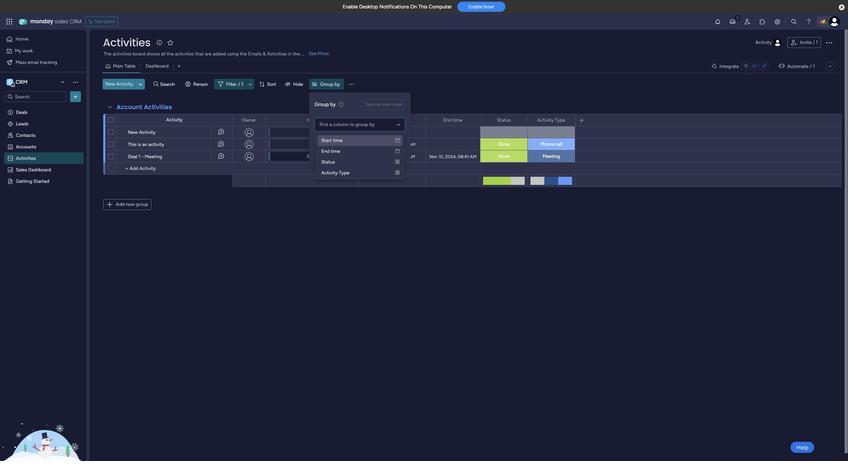 Task type: locate. For each thing, give the bounding box(es) containing it.
group inside add new group 'button'
[[136, 202, 148, 208]]

mass
[[16, 59, 26, 65]]

/ right automate
[[810, 64, 812, 69]]

activity type
[[538, 117, 566, 123], [321, 170, 350, 176]]

time
[[393, 117, 403, 123], [453, 117, 463, 123], [333, 138, 343, 144], [331, 149, 340, 154]]

dashboard down shows
[[146, 63, 169, 69]]

my work button
[[4, 46, 73, 56]]

my work
[[15, 48, 33, 54]]

- down item field
[[312, 130, 314, 135]]

dashboard button
[[141, 61, 174, 72]]

0 horizontal spatial see
[[95, 19, 103, 24]]

mass email tracking
[[16, 59, 57, 65]]

see inside button
[[95, 19, 103, 24]]

start time up dec 15
[[381, 117, 403, 123]]

0 vertical spatial options image
[[72, 93, 79, 100]]

activities down the v2 search image
[[144, 103, 172, 111]]

select product image
[[6, 18, 13, 25]]

1 2024, from the left
[[385, 154, 396, 159]]

nov 10, 2024, 08:41 am
[[429, 154, 477, 159]]

10, down 23,
[[378, 154, 384, 159]]

page.
[[301, 51, 313, 57]]

options image
[[72, 93, 79, 100], [416, 115, 421, 126]]

1 horizontal spatial start time
[[381, 117, 403, 123]]

workspace selection element
[[6, 78, 29, 87]]

group up item
[[315, 102, 329, 108]]

group by left menu icon
[[320, 81, 340, 87]]

group left menu icon
[[320, 81, 334, 87]]

invite
[[800, 40, 812, 45]]

start up dec
[[381, 117, 392, 123]]

this right on on the left of the page
[[418, 4, 428, 10]]

deal 1
[[307, 154, 319, 159]]

activities up the main table button
[[113, 51, 132, 57]]

1 horizontal spatial end time
[[444, 117, 463, 123]]

pick
[[320, 122, 328, 128]]

new activity button
[[103, 79, 136, 90]]

1 horizontal spatial start
[[381, 117, 392, 123]]

1 vertical spatial /
[[810, 64, 812, 69]]

done
[[499, 142, 510, 147], [499, 154, 510, 160]]

0 horizontal spatial the
[[167, 51, 174, 57]]

0 horizontal spatial activities
[[113, 51, 132, 57]]

options image
[[825, 39, 834, 47], [256, 115, 261, 126], [566, 115, 570, 126]]

activities down accounts
[[16, 155, 36, 161]]

1 for automate / 1
[[813, 64, 815, 69]]

1 vertical spatial crm
[[16, 79, 28, 85]]

Activity Type field
[[536, 117, 567, 124]]

start left empty
[[321, 138, 332, 144]]

time inside field
[[393, 117, 403, 123]]

0 vertical spatial done
[[499, 142, 510, 147]]

nov 10, 2024, 08:11 am
[[369, 154, 415, 159]]

0 horizontal spatial /
[[238, 81, 240, 87]]

1 vertical spatial group
[[136, 202, 148, 208]]

jun 23, 2022, 03:00 am
[[368, 142, 416, 147]]

account activities
[[117, 103, 172, 111]]

menu image
[[348, 81, 355, 88]]

all
[[161, 51, 166, 57]]

3 the from the left
[[293, 51, 300, 57]]

0 vertical spatial this
[[418, 4, 428, 10]]

activity down apps icon
[[756, 40, 772, 45]]

meeting down activity
[[145, 154, 162, 160]]

public board image
[[7, 178, 14, 185]]

1 horizontal spatial 10,
[[439, 154, 444, 159]]

nov down jun
[[369, 154, 377, 159]]

2 done from the top
[[499, 154, 510, 160]]

0 vertical spatial start time
[[381, 117, 403, 123]]

crm inside workspace selection element
[[16, 79, 28, 85]]

1 horizontal spatial group
[[356, 122, 368, 128]]

search everything image
[[791, 18, 798, 25]]

new activity
[[105, 81, 133, 87], [128, 130, 156, 135]]

2024, up v2 status outline image
[[385, 154, 396, 159]]

1 horizontal spatial activity type
[[538, 117, 566, 123]]

enable left now!
[[469, 4, 483, 10]]

2 the from the left
[[240, 51, 247, 57]]

1 horizontal spatial crm
[[70, 18, 81, 25]]

0 horizontal spatial dashboard
[[28, 167, 51, 173]]

0 horizontal spatial type
[[339, 170, 350, 176]]

2 horizontal spatial the
[[293, 51, 300, 57]]

activities up add view image
[[175, 51, 194, 57]]

see left plans
[[95, 19, 103, 24]]

1 nov from the left
[[369, 154, 377, 159]]

new up is
[[128, 130, 138, 135]]

0 vertical spatial by
[[335, 81, 340, 87]]

2 vertical spatial /
[[238, 81, 240, 87]]

see inside see more link
[[309, 51, 317, 57]]

v2 search image
[[154, 81, 159, 88]]

1 horizontal spatial 2024,
[[445, 154, 457, 159]]

crm right workspace icon
[[16, 79, 28, 85]]

this
[[418, 4, 428, 10], [128, 142, 137, 148]]

start inside field
[[381, 117, 392, 123]]

nov left 08:41
[[429, 154, 438, 159]]

show empty groups
[[323, 138, 366, 143]]

0 vertical spatial start
[[381, 117, 392, 123]]

1 vertical spatial start time
[[321, 138, 343, 144]]

activity down show
[[321, 170, 338, 176]]

item
[[307, 117, 317, 123]]

10, left 08:41
[[439, 154, 444, 159]]

1 horizontal spatial type
[[555, 117, 566, 123]]

0 horizontal spatial deal
[[128, 154, 137, 160]]

activity
[[148, 142, 164, 148]]

1 deal from the left
[[128, 154, 137, 160]]

1 horizontal spatial /
[[810, 64, 812, 69]]

0 horizontal spatial new
[[105, 81, 115, 87]]

1 horizontal spatial deal
[[307, 154, 316, 159]]

crm right sales
[[70, 18, 81, 25]]

tracking
[[40, 59, 57, 65]]

by inside popup button
[[335, 81, 340, 87]]

1 vertical spatial status
[[321, 160, 335, 165]]

1 vertical spatial end time
[[321, 149, 340, 154]]

email
[[28, 59, 39, 65]]

by left v2 question mark circle o icon
[[330, 102, 336, 108]]

1 vertical spatial options image
[[416, 115, 421, 126]]

shows
[[146, 51, 160, 57]]

by left menu icon
[[335, 81, 340, 87]]

status
[[497, 117, 511, 123], [321, 160, 335, 165]]

1 horizontal spatial activities
[[175, 51, 194, 57]]

deal
[[128, 154, 137, 160], [307, 154, 316, 159]]

- down an
[[142, 154, 144, 160]]

type
[[555, 117, 566, 123], [339, 170, 350, 176]]

1 the from the left
[[167, 51, 174, 57]]

1 horizontal spatial options image
[[566, 115, 570, 126]]

column
[[333, 122, 349, 128]]

15
[[394, 130, 399, 135]]

0 horizontal spatial group
[[136, 202, 148, 208]]

activity type inside field
[[538, 117, 566, 123]]

the right all at the top of page
[[167, 51, 174, 57]]

this is an activity
[[128, 142, 164, 148]]

filter
[[226, 81, 237, 87]]

03:00
[[396, 142, 408, 147]]

activity type up phone call
[[538, 117, 566, 123]]

1 horizontal spatial the
[[240, 51, 247, 57]]

options image right start time field
[[416, 115, 421, 126]]

getting
[[16, 178, 32, 184]]

start time inside start time field
[[381, 117, 403, 123]]

time inside field
[[453, 117, 463, 123]]

0 vertical spatial /
[[813, 40, 815, 45]]

2 vertical spatial by
[[369, 122, 375, 128]]

the right using
[[240, 51, 247, 57]]

1 vertical spatial group
[[315, 102, 329, 108]]

2 nov from the left
[[429, 154, 438, 159]]

collapse board header image
[[828, 64, 833, 69]]

jun
[[368, 142, 376, 147]]

Activities field
[[101, 35, 152, 50]]

new activity up is
[[128, 130, 156, 135]]

phone
[[541, 142, 554, 147]]

0 horizontal spatial crm
[[16, 79, 28, 85]]

end inside field
[[444, 117, 452, 123]]

group right new
[[136, 202, 148, 208]]

crm
[[70, 18, 81, 25], [16, 79, 28, 85]]

activity type down show
[[321, 170, 350, 176]]

home
[[16, 36, 29, 42]]

1 horizontal spatial this
[[418, 4, 428, 10]]

-
[[312, 130, 314, 135], [312, 142, 314, 147], [142, 154, 144, 160]]

1 vertical spatial this
[[128, 142, 137, 148]]

see left more
[[309, 51, 317, 57]]

group by inside popup button
[[320, 81, 340, 87]]

&
[[263, 51, 266, 57]]

option
[[0, 106, 86, 108]]

2024,
[[385, 154, 396, 159], [445, 154, 457, 159]]

2 horizontal spatial /
[[813, 40, 815, 45]]

1 vertical spatial activity type
[[321, 170, 350, 176]]

/ for automate
[[810, 64, 812, 69]]

v2 status outline image
[[396, 160, 400, 165]]

dashboard
[[146, 63, 169, 69], [28, 167, 51, 173]]

1 horizontal spatial see
[[309, 51, 317, 57]]

0 horizontal spatial nov
[[369, 154, 377, 159]]

/
[[813, 40, 815, 45], [810, 64, 812, 69], [238, 81, 240, 87]]

0 vertical spatial activity type
[[538, 117, 566, 123]]

0 horizontal spatial options image
[[72, 93, 79, 100]]

enable inside button
[[469, 4, 483, 10]]

dec 15
[[385, 130, 399, 135]]

0 horizontal spatial meeting
[[145, 154, 162, 160]]

meeting down phone call
[[543, 154, 560, 160]]

help image
[[806, 18, 813, 25]]

Status field
[[496, 117, 513, 124]]

type down show empty groups
[[339, 170, 350, 176]]

0 vertical spatial new activity
[[105, 81, 133, 87]]

1 horizontal spatial status
[[497, 117, 511, 123]]

workspace options image
[[72, 79, 79, 86]]

sort
[[267, 81, 276, 87]]

am right 03:00
[[409, 142, 416, 147]]

0 vertical spatial -
[[312, 130, 314, 135]]

type up call
[[555, 117, 566, 123]]

help
[[797, 445, 809, 452]]

activities up board
[[103, 35, 151, 50]]

0 horizontal spatial 2024,
[[385, 154, 396, 159]]

2 2024, from the left
[[445, 154, 457, 159]]

new activity down the main table button
[[105, 81, 133, 87]]

apps image
[[759, 18, 766, 25]]

new activity inside button
[[105, 81, 133, 87]]

emails settings image
[[774, 18, 781, 25]]

1 done from the top
[[499, 142, 510, 147]]

2024, for 08:11
[[385, 154, 396, 159]]

start
[[381, 117, 392, 123], [321, 138, 332, 144]]

activities
[[103, 35, 151, 50], [267, 51, 287, 57], [144, 103, 172, 111], [16, 155, 36, 161]]

this left is
[[128, 142, 137, 148]]

give
[[375, 150, 384, 156]]

0 vertical spatial end time
[[444, 117, 463, 123]]

1
[[816, 40, 818, 45], [813, 64, 815, 69], [241, 81, 243, 87], [139, 154, 140, 160], [317, 154, 319, 159]]

by right to
[[369, 122, 375, 128]]

1 activities from the left
[[113, 51, 132, 57]]

0 vertical spatial group
[[320, 81, 334, 87]]

options image for owner
[[256, 115, 261, 126]]

dashboard up started
[[28, 167, 51, 173]]

the right in
[[293, 51, 300, 57]]

1 vertical spatial dashboard
[[28, 167, 51, 173]]

getting started
[[16, 178, 49, 184]]

group inside popup button
[[320, 81, 334, 87]]

is
[[138, 142, 141, 148]]

2 10, from the left
[[439, 154, 444, 159]]

1 inside button
[[816, 40, 818, 45]]

home button
[[4, 34, 73, 45]]

0 horizontal spatial options image
[[256, 115, 261, 126]]

1 vertical spatial end
[[321, 149, 330, 154]]

08:41
[[458, 154, 469, 159]]

group by left v2 question mark circle o icon
[[315, 102, 336, 108]]

0 horizontal spatial start
[[321, 138, 332, 144]]

1 10, from the left
[[378, 154, 384, 159]]

group right to
[[356, 122, 368, 128]]

0 vertical spatial dashboard
[[146, 63, 169, 69]]

see more link
[[308, 50, 330, 57]]

activities right &
[[267, 51, 287, 57]]

0 vertical spatial new
[[105, 81, 115, 87]]

0 horizontal spatial enable
[[343, 4, 358, 10]]

started
[[33, 178, 49, 184]]

0 vertical spatial see
[[95, 19, 103, 24]]

0 vertical spatial group by
[[320, 81, 340, 87]]

2024, left 08:41
[[445, 154, 457, 159]]

/ right invite
[[813, 40, 815, 45]]

Item field
[[305, 117, 318, 124]]

am right 08:41
[[470, 154, 477, 159]]

activity button
[[753, 37, 785, 48]]

invite / 1
[[800, 40, 818, 45]]

meeting
[[543, 154, 560, 160], [145, 154, 162, 160]]

Search field
[[159, 80, 179, 89]]

1 vertical spatial start
[[321, 138, 332, 144]]

0 horizontal spatial 10,
[[378, 154, 384, 159]]

1 horizontal spatial end
[[444, 117, 452, 123]]

1 vertical spatial new
[[128, 130, 138, 135]]

/ right filter
[[238, 81, 240, 87]]

dashboard inside dashboard button
[[146, 63, 169, 69]]

1 vertical spatial see
[[309, 51, 317, 57]]

monday sales crm
[[30, 18, 81, 25]]

- up deal 1
[[312, 142, 314, 147]]

activities inside "list box"
[[16, 155, 36, 161]]

new down the main
[[105, 81, 115, 87]]

0 vertical spatial group
[[356, 122, 368, 128]]

autopilot image
[[779, 62, 785, 70]]

activity left angle down image at the left of the page
[[116, 81, 133, 87]]

/ for filter
[[238, 81, 240, 87]]

0 vertical spatial end
[[444, 117, 452, 123]]

0 horizontal spatial this
[[128, 142, 137, 148]]

2 deal from the left
[[307, 154, 316, 159]]

show board description image
[[155, 39, 164, 46]]

0 vertical spatial type
[[555, 117, 566, 123]]

1 vertical spatial type
[[339, 170, 350, 176]]

1 horizontal spatial dashboard
[[146, 63, 169, 69]]

1 horizontal spatial enable
[[469, 4, 483, 10]]

0 horizontal spatial end
[[321, 149, 330, 154]]

1 vertical spatial done
[[499, 154, 510, 160]]

options image down workspace options icon
[[72, 93, 79, 100]]

0 horizontal spatial start time
[[321, 138, 343, 144]]

my
[[15, 48, 21, 54]]

1 horizontal spatial meeting
[[543, 154, 560, 160]]

1 horizontal spatial options image
[[416, 115, 421, 126]]

inbox image
[[730, 18, 736, 25]]

/ for invite
[[813, 40, 815, 45]]

/ inside button
[[813, 40, 815, 45]]

enable left desktop
[[343, 4, 358, 10]]

invite members image
[[744, 18, 751, 25]]

1 for invite / 1
[[816, 40, 818, 45]]

1 horizontal spatial nov
[[429, 154, 438, 159]]

2 horizontal spatial options image
[[825, 39, 834, 47]]

a
[[330, 122, 332, 128]]

start time down a
[[321, 138, 343, 144]]

10,
[[378, 154, 384, 159], [439, 154, 444, 159]]

activity inside field
[[538, 117, 554, 123]]

list box
[[0, 105, 86, 279]]

activity up phone
[[538, 117, 554, 123]]

0 vertical spatial status
[[497, 117, 511, 123]]

added
[[213, 51, 226, 57]]

workspace image
[[6, 79, 13, 86]]

1 image
[[735, 14, 741, 22]]

am right 08:11
[[409, 154, 415, 159]]

see plans button
[[85, 17, 118, 27]]

owner
[[242, 117, 256, 123]]



Task type: vqa. For each thing, say whether or not it's contained in the screenshot.
Main Table button
yes



Task type: describe. For each thing, give the bounding box(es) containing it.
help button
[[791, 443, 815, 454]]

2022,
[[384, 142, 395, 147]]

main table button
[[103, 61, 141, 72]]

notifications image
[[715, 18, 721, 25]]

sales
[[55, 18, 68, 25]]

v2 calendar view small outline image
[[396, 149, 400, 154]]

more
[[318, 51, 329, 57]]

1 vertical spatial by
[[330, 102, 336, 108]]

sort button
[[256, 79, 280, 90]]

enable for enable now!
[[469, 4, 483, 10]]

table
[[124, 63, 136, 69]]

status inside field
[[497, 117, 511, 123]]

1 vertical spatial group by
[[315, 102, 336, 108]]

10, for nov 10, 2024, 08:11 am
[[378, 154, 384, 159]]

integrate
[[720, 64, 739, 69]]

plans
[[104, 19, 115, 24]]

lottie animation image
[[0, 394, 86, 462]]

am for nov 10, 2024, 08:41 am
[[470, 154, 477, 159]]

to
[[350, 122, 355, 128]]

desktop
[[359, 4, 378, 10]]

nov for nov 10, 2024, 08:41 am
[[429, 154, 438, 159]]

nov for nov 10, 2024, 08:11 am
[[369, 154, 377, 159]]

am for jun 23, 2022, 03:00 am
[[409, 142, 416, 147]]

am for nov 10, 2024, 08:11 am
[[409, 154, 415, 159]]

automate / 1
[[788, 64, 815, 69]]

main
[[113, 63, 123, 69]]

2024, for 08:41
[[445, 154, 457, 159]]

computer
[[429, 4, 452, 10]]

person
[[193, 81, 208, 87]]

main table
[[113, 63, 136, 69]]

see plans
[[95, 19, 115, 24]]

activity inside button
[[116, 81, 133, 87]]

pick a column to group by
[[320, 122, 375, 128]]

deal for deal 1
[[307, 154, 316, 159]]

add
[[116, 202, 125, 208]]

sales
[[16, 167, 27, 173]]

Owner field
[[240, 117, 258, 124]]

enable desktop notifications on this computer
[[343, 4, 452, 10]]

now!
[[484, 4, 494, 10]]

are
[[205, 51, 212, 57]]

activity up 'this is an activity'
[[139, 130, 156, 135]]

person button
[[183, 79, 212, 90]]

sales dashboard
[[16, 167, 51, 173]]

Start time field
[[380, 117, 404, 124]]

Account Activities field
[[115, 103, 174, 112]]

add new group button
[[103, 199, 151, 210]]

v2 question mark circle o image
[[339, 101, 344, 109]]

christina overa image
[[829, 16, 840, 27]]

mass email tracking button
[[4, 57, 73, 68]]

lottie animation element
[[0, 394, 86, 462]]

angle down image
[[139, 82, 142, 87]]

End time field
[[442, 117, 464, 124]]

10, for nov 10, 2024, 08:41 am
[[439, 154, 444, 159]]

1 horizontal spatial new
[[128, 130, 138, 135]]

end time inside field
[[444, 117, 463, 123]]

enable now!
[[469, 4, 494, 10]]

add to favorites image
[[167, 39, 174, 46]]

2 activities from the left
[[175, 51, 194, 57]]

2 vertical spatial -
[[142, 154, 144, 160]]

0 horizontal spatial status
[[321, 160, 335, 165]]

deal for deal 1 - meeting
[[128, 154, 137, 160]]

leads
[[16, 121, 28, 127]]

new inside the new activity button
[[105, 81, 115, 87]]

1 vertical spatial new activity
[[128, 130, 156, 135]]

group by button
[[309, 79, 344, 90]]

accounts
[[16, 144, 36, 150]]

emails
[[248, 51, 262, 57]]

board
[[133, 51, 145, 57]]

dec
[[385, 130, 393, 135]]

arrow down image
[[246, 80, 254, 88]]

list box containing deals
[[0, 105, 86, 279]]

dapulse integrations image
[[712, 64, 717, 69]]

deal 1 - meeting
[[128, 154, 162, 160]]

0 vertical spatial crm
[[70, 18, 81, 25]]

activities inside field
[[144, 103, 172, 111]]

hide
[[293, 81, 303, 87]]

0 horizontal spatial end time
[[321, 149, 340, 154]]

23,
[[377, 142, 383, 147]]

c
[[8, 79, 12, 85]]

contacts
[[16, 132, 35, 138]]

the activities board shows all the activities that are added using the emails & activities in the page.
[[104, 51, 313, 57]]

see more
[[309, 51, 329, 57]]

Search in workspace field
[[14, 93, 57, 101]]

dapulse close image
[[839, 4, 845, 11]]

options image for activity type
[[566, 115, 570, 126]]

1 vertical spatial -
[[312, 142, 314, 147]]

groups
[[351, 138, 366, 143]]

monday
[[30, 18, 53, 25]]

enable for enable desktop notifications on this computer
[[343, 4, 358, 10]]

work
[[23, 48, 33, 54]]

add new group
[[116, 202, 148, 208]]

activity down the account activities field
[[166, 117, 183, 123]]

invite / 1 button
[[788, 37, 821, 48]]

enable now! button
[[457, 2, 506, 12]]

on
[[410, 4, 417, 10]]

public dashboard image
[[7, 167, 14, 173]]

v2 calendar view small outline image
[[396, 138, 400, 144]]

dashboard inside "list box"
[[28, 167, 51, 173]]

show
[[323, 138, 335, 143]]

call
[[555, 142, 562, 147]]

deals
[[16, 109, 27, 115]]

type inside field
[[555, 117, 566, 123]]

0 horizontal spatial activity type
[[321, 170, 350, 176]]

the
[[104, 51, 111, 57]]

account
[[117, 103, 142, 111]]

+ Add Activity  text field
[[120, 165, 229, 173]]

activity inside 'popup button'
[[756, 40, 772, 45]]

feedback
[[386, 150, 405, 156]]

see for see more
[[309, 51, 317, 57]]

column information image
[[349, 118, 354, 123]]

filter / 1
[[226, 81, 243, 87]]

empty
[[336, 138, 350, 143]]

see for see plans
[[95, 19, 103, 24]]

v2 status outline image
[[396, 171, 400, 176]]

hide button
[[282, 79, 307, 90]]

add view image
[[178, 64, 181, 69]]

1 for filter / 1
[[241, 81, 243, 87]]

notifications
[[380, 4, 409, 10]]

phone call
[[541, 142, 562, 147]]



